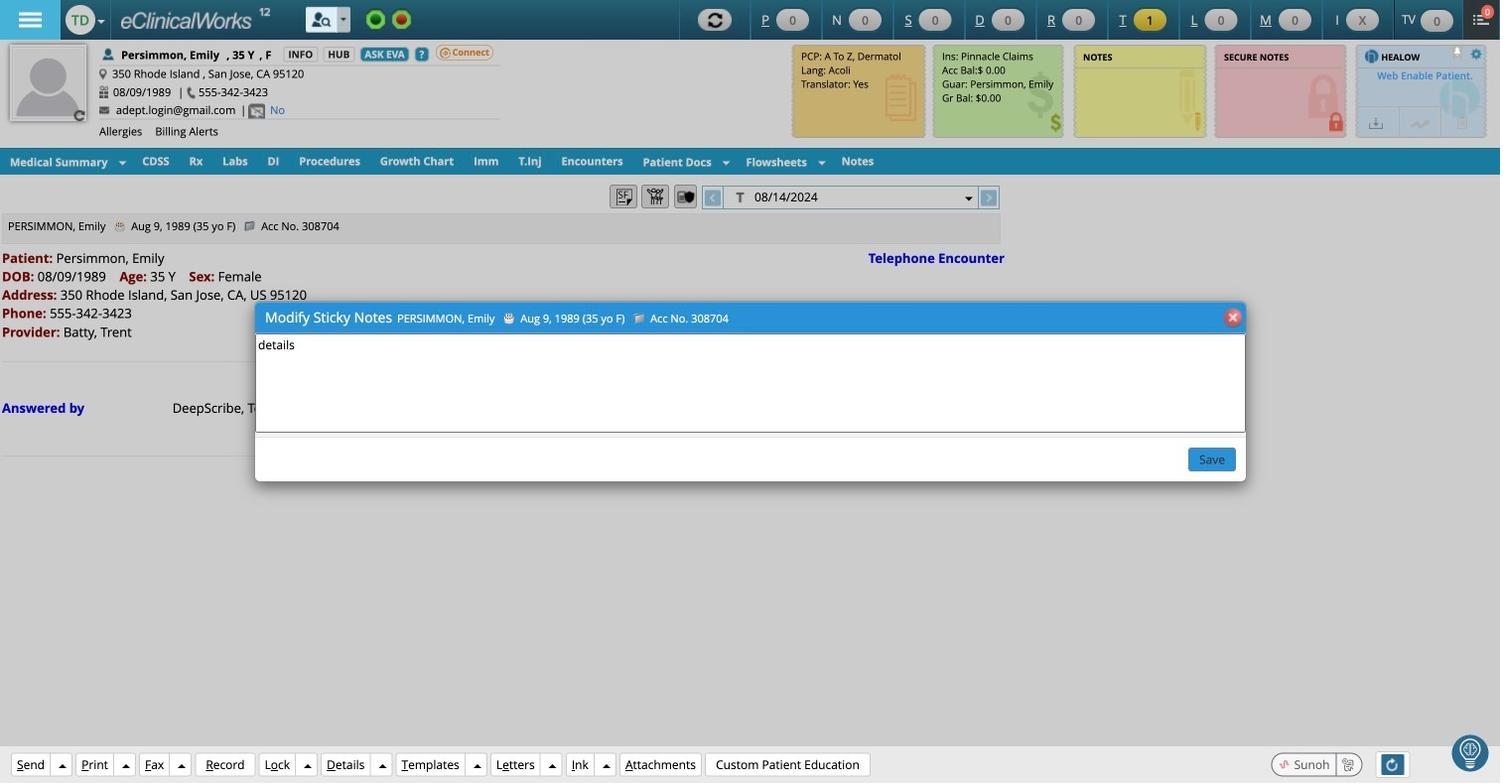 Task type: describe. For each thing, give the bounding box(es) containing it.
arrlft image
[[705, 190, 721, 206]]

sf gray image
[[615, 188, 632, 206]]

This is sticky note. text field
[[255, 334, 1246, 433]]

show/hide patient dashboard(top panel) image
[[365, 8, 388, 30]]

nav image
[[19, 13, 42, 27]]

paticon image
[[102, 47, 114, 60]]

dowld image
[[1369, 118, 1383, 129]]

telencounter image
[[729, 186, 753, 209]]

whitemap image
[[99, 69, 107, 80]]

npadgry image
[[1457, 115, 1467, 129]]

settingble healowhub image
[[1471, 48, 1482, 60]]



Task type: locate. For each thing, give the bounding box(es) containing it.
not confidential encounter image
[[677, 191, 697, 204]]

healow image
[[1365, 49, 1379, 63]]

trckgry image
[[1411, 120, 1430, 129]]

arrrig image
[[981, 190, 997, 206]]

whitemail image
[[99, 104, 111, 117]]

bell healowhub image
[[1452, 45, 1462, 59]]

whitcell image
[[187, 87, 197, 100]]

dob image
[[99, 86, 108, 98]]

pt relations image
[[646, 188, 664, 206]]

show/hide patient data(right panel) image
[[391, 8, 414, 30]]

wp web di image
[[248, 104, 265, 119]]



Task type: vqa. For each thing, say whether or not it's contained in the screenshot.
greysearch Image to the left
no



